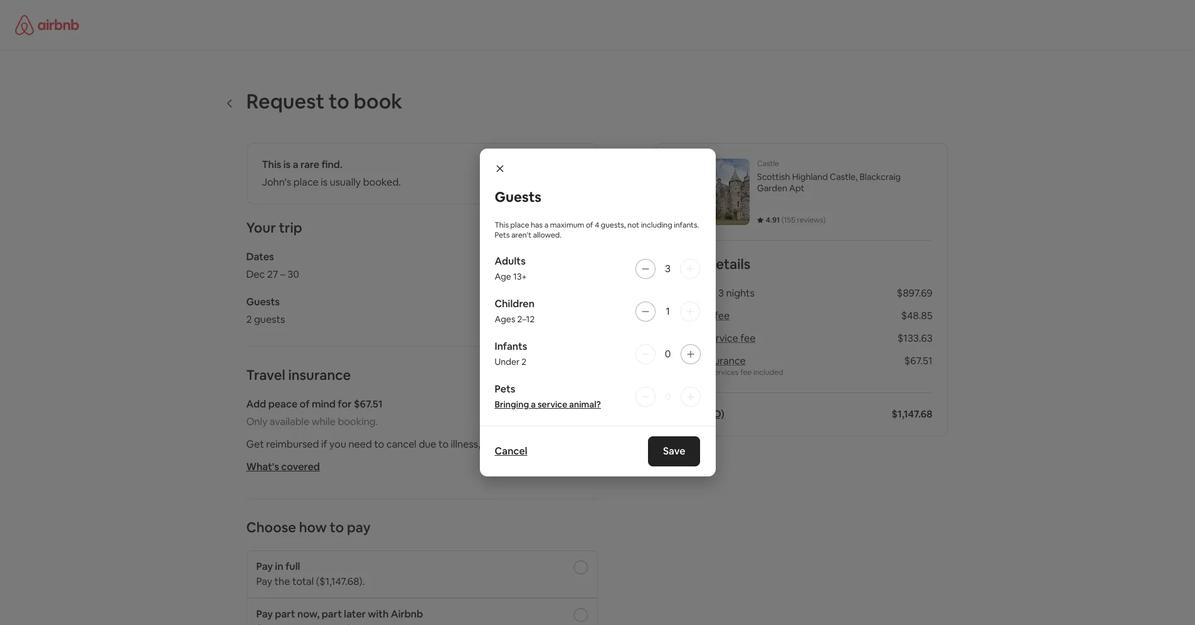 Task type: locate. For each thing, give the bounding box(es) containing it.
2 vertical spatial fee
[[741, 368, 752, 378]]

later
[[344, 608, 366, 621]]

request
[[246, 88, 325, 114]]

2 inside guests 2 guests
[[246, 313, 252, 326]]

3 left price
[[665, 262, 671, 275]]

1 vertical spatial of
[[300, 398, 310, 411]]

flight
[[483, 438, 507, 451]]

0 vertical spatial a
[[293, 158, 298, 171]]

how
[[299, 519, 327, 537]]

ages
[[495, 314, 515, 325]]

part left now,
[[275, 608, 295, 621]]

1 part from the left
[[275, 608, 295, 621]]

fee right services at bottom
[[741, 368, 752, 378]]

airbnb right with
[[391, 608, 423, 621]]

total (usd)
[[672, 408, 725, 421]]

1 horizontal spatial service
[[706, 332, 738, 345]]

0 vertical spatial is
[[284, 158, 291, 171]]

3 group from the top
[[495, 340, 701, 368]]

service up travel insurance button
[[706, 332, 738, 345]]

0 horizontal spatial guests
[[246, 296, 280, 309]]

($1,147.68).
[[316, 575, 365, 589]]

3 right x
[[719, 287, 724, 300]]

1 vertical spatial place
[[511, 220, 529, 230]]

place left has
[[511, 220, 529, 230]]

cancel
[[387, 438, 417, 451]]

0 horizontal spatial travel
[[246, 367, 285, 384]]

0 horizontal spatial insurance
[[288, 367, 351, 384]]

a left 'rare'
[[293, 158, 298, 171]]

trip
[[279, 219, 302, 237]]

2 group from the top
[[495, 297, 701, 326]]

0 vertical spatial 3
[[665, 262, 671, 275]]

0 vertical spatial $67.51
[[905, 355, 933, 368]]

1 vertical spatial pets
[[495, 383, 516, 396]]

to right due
[[439, 438, 449, 451]]

0 horizontal spatial 2
[[246, 313, 252, 326]]

part
[[275, 608, 295, 621], [322, 608, 342, 621]]

your trip
[[246, 219, 302, 237]]

pay left now,
[[256, 608, 273, 621]]

highland
[[792, 171, 828, 183]]

cleaning
[[672, 309, 713, 323]]

pay for pay in full pay the total ($1,147.68).
[[256, 560, 273, 574]]

pay left the
[[256, 575, 272, 589]]

john's
[[262, 176, 291, 189]]

1 horizontal spatial guests
[[495, 188, 542, 206]]

guests for guests 2 guests
[[246, 296, 280, 309]]

None radio
[[574, 561, 588, 575]]

group
[[495, 255, 701, 283], [495, 297, 701, 326], [495, 340, 701, 368], [495, 383, 701, 411]]

this place has a maximum of 4 guests, not including infants. pets aren't allowed.
[[495, 220, 699, 240]]

including
[[641, 220, 673, 230]]

0 horizontal spatial is
[[284, 158, 291, 171]]

pets
[[495, 230, 510, 240], [495, 383, 516, 396]]

travel down airbnb service fee button
[[672, 355, 700, 368]]

1 vertical spatial service
[[538, 399, 568, 410]]

30
[[288, 268, 299, 281]]

$67.51
[[905, 355, 933, 368], [354, 398, 383, 411]]

a inside this is a rare find. john's place is usually booked.
[[293, 158, 298, 171]]

usually
[[330, 176, 361, 189]]

choose
[[246, 519, 296, 537]]

of left 4
[[586, 220, 593, 230]]

dec
[[246, 268, 265, 281]]

1 pay from the top
[[256, 560, 273, 574]]

this up john's
[[262, 158, 281, 171]]

$67.51 inside add peace of mind for $67.51 only available while booking.
[[354, 398, 383, 411]]

price details
[[672, 255, 751, 273]]

guests 2 guests
[[246, 296, 285, 326]]

travel insurance
[[672, 355, 746, 368], [246, 367, 351, 384]]

None radio
[[574, 609, 588, 623]]

2 right under
[[522, 356, 527, 368]]

children
[[495, 297, 535, 311]]

1 vertical spatial is
[[321, 176, 328, 189]]

0 horizontal spatial of
[[300, 398, 310, 411]]

1 horizontal spatial of
[[586, 220, 593, 230]]

scottish
[[757, 171, 791, 183]]

1 vertical spatial $67.51
[[354, 398, 383, 411]]

to
[[329, 88, 349, 114], [374, 438, 384, 451], [439, 438, 449, 451], [330, 519, 344, 537]]

a inside pets bringing a service animal?
[[531, 399, 536, 410]]

under
[[495, 356, 520, 368]]

1 pets from the top
[[495, 230, 510, 240]]

0 horizontal spatial place
[[294, 176, 319, 189]]

1 vertical spatial fee
[[741, 332, 756, 345]]

airbnb service fee button
[[672, 332, 756, 345]]

total
[[672, 408, 696, 421]]

this left aren't
[[495, 220, 509, 230]]

0 horizontal spatial a
[[293, 158, 298, 171]]

0 vertical spatial 2
[[246, 313, 252, 326]]

2 vertical spatial pay
[[256, 608, 273, 621]]

1 horizontal spatial a
[[531, 399, 536, 410]]

2 horizontal spatial a
[[545, 220, 549, 230]]

travel up add
[[246, 367, 285, 384]]

2 inside "infants under 2"
[[522, 356, 527, 368]]

not
[[628, 220, 640, 230]]

is up john's
[[284, 158, 291, 171]]

is down 'find.'
[[321, 176, 328, 189]]

pay left in
[[256, 560, 273, 574]]

guests inside guests 2 guests
[[246, 296, 280, 309]]

adults
[[495, 255, 526, 268]]

2
[[246, 313, 252, 326], [522, 356, 527, 368]]

$67.51 up the booking.
[[354, 398, 383, 411]]

this for this place has a maximum of 4 guests, not including infants. pets aren't allowed.
[[495, 220, 509, 230]]

0 vertical spatial place
[[294, 176, 319, 189]]

0 horizontal spatial airbnb
[[391, 608, 423, 621]]

a right has
[[545, 220, 549, 230]]

1 horizontal spatial 3
[[719, 287, 724, 300]]

1 horizontal spatial 2
[[522, 356, 527, 368]]

travel
[[672, 355, 700, 368], [246, 367, 285, 384]]

0 vertical spatial guests
[[495, 188, 542, 206]]

airbnb down the cleaning
[[672, 332, 703, 345]]

fee up airbnb service fee button
[[715, 309, 730, 323]]

assistance services fee included
[[672, 368, 783, 378]]

illness,
[[451, 438, 481, 451]]

x
[[711, 287, 716, 300]]

the
[[275, 575, 290, 589]]

1 vertical spatial 2
[[522, 356, 527, 368]]

guests up guests
[[246, 296, 280, 309]]

2–12
[[517, 314, 535, 325]]

2 pay from the top
[[256, 575, 272, 589]]

(usd)
[[698, 408, 725, 421]]

1 horizontal spatial $67.51
[[905, 355, 933, 368]]

pay
[[256, 560, 273, 574], [256, 575, 272, 589], [256, 608, 273, 621]]

delays,
[[509, 438, 541, 451]]

(usd) button
[[698, 408, 725, 421]]

this for this is a rare find. john's place is usually booked.
[[262, 158, 281, 171]]

2 pets from the top
[[495, 383, 516, 396]]

rare
[[301, 158, 319, 171]]

pets up bringing
[[495, 383, 516, 396]]

1 vertical spatial pay
[[256, 575, 272, 589]]

fee up "included" in the right of the page
[[741, 332, 756, 345]]

place down 'rare'
[[294, 176, 319, 189]]

1 horizontal spatial place
[[511, 220, 529, 230]]

a right bringing
[[531, 399, 536, 410]]

if
[[321, 438, 327, 451]]

1 horizontal spatial airbnb
[[672, 332, 703, 345]]

airbnb
[[672, 332, 703, 345], [391, 608, 423, 621]]

0 horizontal spatial this
[[262, 158, 281, 171]]

pay in full pay the total ($1,147.68).
[[256, 560, 365, 589]]

0 horizontal spatial service
[[538, 399, 568, 410]]

only
[[246, 415, 268, 429]]

what's covered
[[246, 461, 320, 474]]

1 0 from the top
[[665, 348, 671, 361]]

part left later
[[322, 608, 342, 621]]

0 horizontal spatial part
[[275, 608, 295, 621]]

pets inside this place has a maximum of 4 guests, not including infants. pets aren't allowed.
[[495, 230, 510, 240]]

fee
[[715, 309, 730, 323], [741, 332, 756, 345], [741, 368, 752, 378]]

1 horizontal spatial part
[[322, 608, 342, 621]]

peace
[[268, 398, 298, 411]]

1 vertical spatial guests
[[246, 296, 280, 309]]

1 horizontal spatial is
[[321, 176, 328, 189]]

1 vertical spatial a
[[545, 220, 549, 230]]

total
[[292, 575, 314, 589]]

$67.51 down $133.63
[[905, 355, 933, 368]]

insurance down airbnb service fee
[[702, 355, 746, 368]]

0 vertical spatial pay
[[256, 560, 273, 574]]

this inside this place has a maximum of 4 guests, not including infants. pets aren't allowed.
[[495, 220, 509, 230]]

guests inside dialog
[[495, 188, 542, 206]]

4
[[595, 220, 599, 230]]

0 horizontal spatial $67.51
[[354, 398, 383, 411]]

travel insurance down airbnb service fee button
[[672, 355, 746, 368]]

animal?
[[569, 399, 601, 410]]

garden
[[757, 183, 788, 194]]

insurance up mind
[[288, 367, 351, 384]]

pay part now, part later with airbnb
[[256, 608, 423, 621]]

service
[[706, 332, 738, 345], [538, 399, 568, 410]]

0 vertical spatial 0
[[665, 348, 671, 361]]

blackcraig
[[860, 171, 901, 183]]

0 horizontal spatial 3
[[665, 262, 671, 275]]

1 vertical spatial this
[[495, 220, 509, 230]]

1 vertical spatial 0
[[665, 390, 671, 404]]

1 group from the top
[[495, 255, 701, 283]]

back image
[[225, 98, 235, 108]]

0 vertical spatial pets
[[495, 230, 510, 240]]

pets left aren't
[[495, 230, 510, 240]]

a for pets
[[531, 399, 536, 410]]

this inside this is a rare find. john's place is usually booked.
[[262, 158, 281, 171]]

1 vertical spatial 3
[[719, 287, 724, 300]]

0 vertical spatial of
[[586, 220, 593, 230]]

0 vertical spatial this
[[262, 158, 281, 171]]

4 group from the top
[[495, 383, 701, 411]]

available
[[270, 415, 310, 429]]

0 vertical spatial airbnb
[[672, 332, 703, 345]]

pay
[[347, 519, 371, 537]]

has
[[531, 220, 543, 230]]

2 left guests
[[246, 313, 252, 326]]

2 0 from the top
[[665, 390, 671, 404]]

of left mind
[[300, 398, 310, 411]]

1
[[666, 305, 670, 318]]

service left animal?
[[538, 399, 568, 410]]

request to book
[[246, 88, 403, 114]]

1 horizontal spatial insurance
[[702, 355, 746, 368]]

2 vertical spatial a
[[531, 399, 536, 410]]

get
[[246, 438, 264, 451]]

guests up has
[[495, 188, 542, 206]]

nights
[[726, 287, 755, 300]]

price
[[672, 255, 705, 273]]

pets inside pets bringing a service animal?
[[495, 383, 516, 396]]

travel insurance up the peace
[[246, 367, 351, 384]]

3 pay from the top
[[256, 608, 273, 621]]

1 horizontal spatial this
[[495, 220, 509, 230]]

this
[[262, 158, 281, 171], [495, 220, 509, 230]]

in
[[275, 560, 283, 574]]

dates dec 27 – 30
[[246, 250, 299, 281]]



Task type: vqa. For each thing, say whether or not it's contained in the screenshot.
the leftmost 3
yes



Task type: describe. For each thing, give the bounding box(es) containing it.
infants.
[[674, 220, 699, 230]]

now,
[[297, 608, 320, 621]]

)
[[824, 215, 826, 225]]

0 horizontal spatial travel insurance
[[246, 367, 351, 384]]

what's covered button
[[246, 461, 320, 474]]

a inside this place has a maximum of 4 guests, not including infants. pets aren't allowed.
[[545, 220, 549, 230]]

0 vertical spatial service
[[706, 332, 738, 345]]

fee for services
[[741, 368, 752, 378]]

reimbursed
[[266, 438, 319, 451]]

$299.23
[[672, 287, 709, 300]]

155
[[784, 215, 796, 225]]

you
[[330, 438, 346, 451]]

your
[[246, 219, 276, 237]]

27
[[267, 268, 278, 281]]

full
[[286, 560, 300, 574]]

1 vertical spatial airbnb
[[391, 608, 423, 621]]

pay for pay part now, part later with airbnb
[[256, 608, 273, 621]]

pets bringing a service animal?
[[495, 383, 601, 410]]

of inside add peace of mind for $67.51 only available while booking.
[[300, 398, 310, 411]]

bringing
[[495, 399, 529, 410]]

4.91 ( 155 reviews )
[[766, 215, 826, 225]]

$48.85
[[901, 309, 933, 323]]

castle scottish highland castle, blackcraig garden apt
[[757, 159, 901, 194]]

–
[[280, 268, 285, 281]]

group containing pets
[[495, 383, 701, 411]]

cancel button
[[495, 445, 528, 458]]

mind
[[312, 398, 336, 411]]

this is a rare find. john's place is usually booked.
[[262, 158, 401, 189]]

find.
[[322, 158, 343, 171]]

service inside pets bringing a service animal?
[[538, 399, 568, 410]]

cancel
[[495, 445, 528, 458]]

of inside this place has a maximum of 4 guests, not including infants. pets aren't allowed.
[[586, 220, 593, 230]]

13+
[[513, 271, 527, 282]]

book
[[354, 88, 403, 114]]

$897.69
[[897, 287, 933, 300]]

and
[[543, 438, 560, 451]]

to left book
[[329, 88, 349, 114]]

to left pay
[[330, 519, 344, 537]]

booked.
[[363, 176, 401, 189]]

0 for infants
[[665, 348, 671, 361]]

infants
[[495, 340, 527, 353]]

place inside this is a rare find. john's place is usually booked.
[[294, 176, 319, 189]]

guests for guests
[[495, 188, 542, 206]]

add peace of mind for $67.51 only available while booking.
[[246, 398, 383, 429]]

allowed.
[[533, 230, 562, 240]]

0 for pets
[[665, 390, 671, 404]]

guests
[[254, 313, 285, 326]]

age
[[495, 271, 511, 282]]

add
[[246, 398, 266, 411]]

adults age 13+
[[495, 255, 527, 282]]

reviews
[[797, 215, 824, 225]]

children ages 2–12
[[495, 297, 535, 325]]

group containing children
[[495, 297, 701, 326]]

booking.
[[338, 415, 378, 429]]

4.91
[[766, 215, 780, 225]]

2 part from the left
[[322, 608, 342, 621]]

castle,
[[830, 171, 858, 183]]

guests dialog
[[480, 149, 716, 477]]

due
[[419, 438, 436, 451]]

infants under 2
[[495, 340, 527, 368]]

aren't
[[512, 230, 532, 240]]

maximum
[[550, 220, 585, 230]]

airbnb service fee
[[672, 332, 756, 345]]

apt
[[790, 183, 805, 194]]

cleaning fee button
[[672, 309, 730, 323]]

1 horizontal spatial travel
[[672, 355, 700, 368]]

0 vertical spatial fee
[[715, 309, 730, 323]]

a for this
[[293, 158, 298, 171]]

$299.23 x 3 nights
[[672, 287, 755, 300]]

3 inside 'group'
[[665, 262, 671, 275]]

$133.63
[[898, 332, 933, 345]]

details
[[707, 255, 751, 273]]

dates
[[246, 250, 274, 264]]

need
[[349, 438, 372, 451]]

included
[[754, 368, 783, 378]]

place inside this place has a maximum of 4 guests, not including infants. pets aren't allowed.
[[511, 220, 529, 230]]

with
[[368, 608, 389, 621]]

choose how to pay
[[246, 519, 371, 537]]

fee for service
[[741, 332, 756, 345]]

while
[[312, 415, 336, 429]]

get reimbursed if you need to cancel due to illness, flight delays, and more.
[[246, 438, 589, 451]]

for
[[338, 398, 352, 411]]

castle
[[757, 159, 779, 169]]

to right need
[[374, 438, 384, 451]]

assistance
[[672, 368, 709, 378]]

group containing infants
[[495, 340, 701, 368]]

guests,
[[601, 220, 626, 230]]

group containing adults
[[495, 255, 701, 283]]

1 horizontal spatial travel insurance
[[672, 355, 746, 368]]



